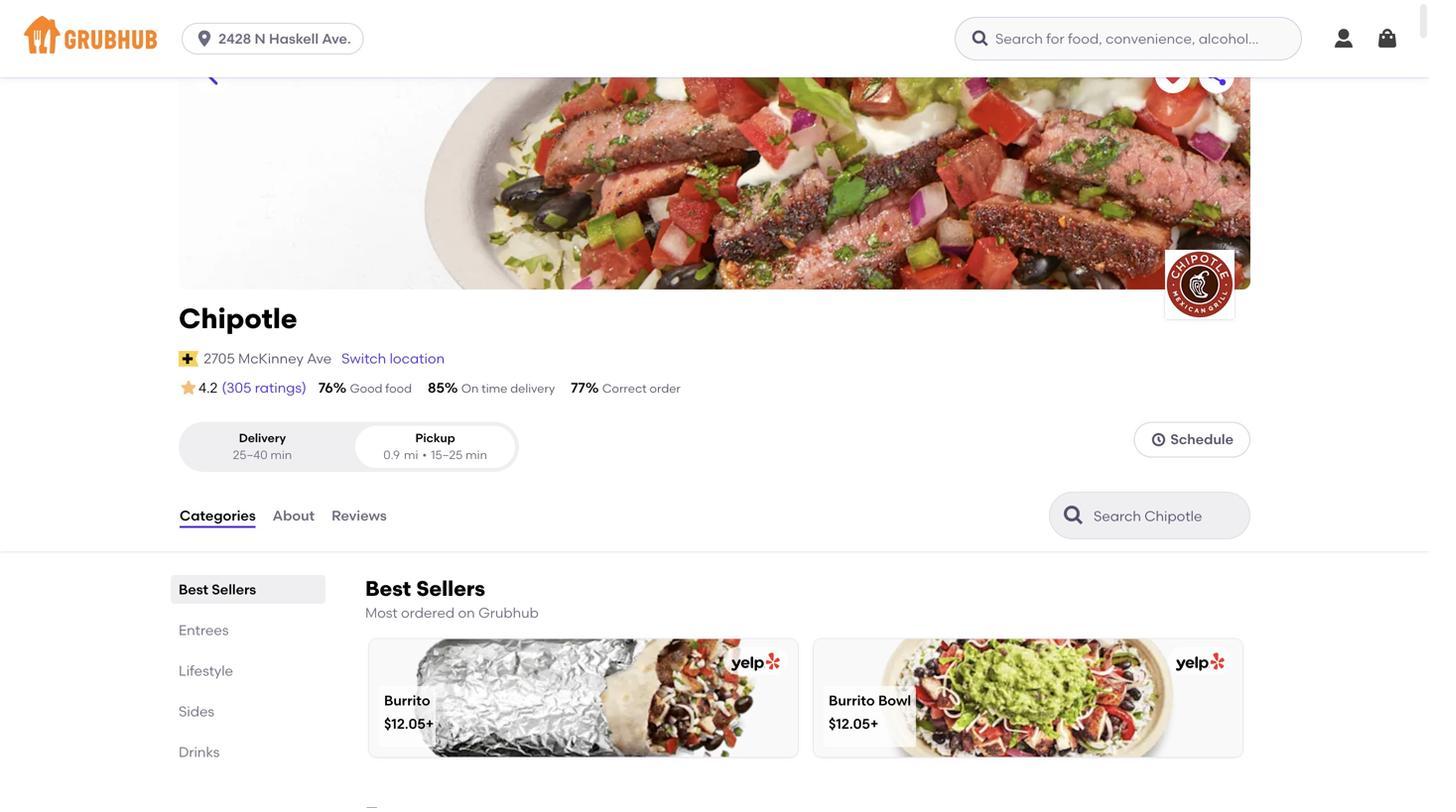 Task type: locate. For each thing, give the bounding box(es) containing it.
ordered
[[401, 605, 455, 622]]

yelp image for burrito bowl $12.05 +
[[1172, 653, 1225, 672]]

sellers for best sellers most ordered on grubhub
[[416, 577, 485, 602]]

0 horizontal spatial burrito
[[384, 692, 430, 709]]

main navigation navigation
[[0, 0, 1429, 77]]

chipotle
[[179, 302, 297, 335]]

2 yelp image from the left
[[1172, 653, 1225, 672]]

best for best sellers most ordered on grubhub
[[365, 577, 411, 602]]

svg image inside 2428 n haskell ave. button
[[195, 29, 214, 49]]

sellers up the on
[[416, 577, 485, 602]]

burrito down the 'ordered'
[[384, 692, 430, 709]]

search icon image
[[1062, 504, 1086, 528]]

schedule
[[1170, 431, 1234, 448]]

order
[[650, 382, 681, 396]]

2 burrito from the left
[[829, 692, 875, 709]]

ave
[[307, 351, 332, 367]]

min down "delivery"
[[270, 448, 292, 463]]

burrito left bowl on the bottom right
[[829, 692, 875, 709]]

+ inside burrito $12.05 +
[[426, 716, 434, 733]]

option group
[[179, 422, 519, 472]]

burrito
[[384, 692, 430, 709], [829, 692, 875, 709]]

0 horizontal spatial +
[[426, 716, 434, 733]]

burrito inside burrito bowl $12.05 +
[[829, 692, 875, 709]]

reviews
[[332, 508, 387, 524]]

sellers up entrees
[[212, 582, 256, 598]]

best sellers most ordered on grubhub
[[365, 577, 539, 622]]

burrito inside burrito $12.05 +
[[384, 692, 430, 709]]

best inside best sellers most ordered on grubhub
[[365, 577, 411, 602]]

0 horizontal spatial yelp image
[[727, 653, 780, 672]]

min right 15–25
[[466, 448, 487, 463]]

burrito for +
[[384, 692, 430, 709]]

best up most
[[365, 577, 411, 602]]

2428 n haskell ave.
[[218, 30, 351, 47]]

1 + from the left
[[426, 716, 434, 733]]

mi
[[404, 448, 418, 463]]

2705 mckinney ave button
[[203, 348, 333, 370]]

most
[[365, 605, 398, 622]]

about
[[273, 508, 315, 524]]

0 horizontal spatial sellers
[[212, 582, 256, 598]]

categories button
[[179, 480, 257, 552]]

location
[[390, 351, 445, 367]]

2 $12.05 from the left
[[829, 716, 870, 733]]

schedule button
[[1134, 422, 1250, 458]]

switch location button
[[341, 348, 446, 370]]

1 burrito from the left
[[384, 692, 430, 709]]

mckinney
[[238, 351, 304, 367]]

1 min from the left
[[270, 448, 292, 463]]

good
[[350, 382, 382, 396]]

1 horizontal spatial yelp image
[[1172, 653, 1225, 672]]

2 min from the left
[[466, 448, 487, 463]]

1 $12.05 from the left
[[384, 716, 426, 733]]

0 horizontal spatial min
[[270, 448, 292, 463]]

2428
[[218, 30, 251, 47]]

2 + from the left
[[870, 716, 879, 733]]

svg image
[[1332, 27, 1356, 51], [1375, 27, 1399, 51], [195, 29, 214, 49], [971, 29, 990, 49]]

0 horizontal spatial best
[[179, 582, 208, 598]]

best
[[365, 577, 411, 602], [179, 582, 208, 598]]

1 horizontal spatial +
[[870, 716, 879, 733]]

svg image
[[1150, 432, 1166, 448]]

2428 n haskell ave. button
[[182, 23, 372, 55]]

(305
[[222, 380, 251, 396]]

drinks
[[179, 744, 220, 761]]

76
[[318, 380, 333, 396]]

+
[[426, 716, 434, 733], [870, 716, 879, 733]]

grubhub
[[478, 605, 539, 622]]

saved restaurant button
[[1155, 58, 1191, 93]]

good food
[[350, 382, 412, 396]]

0 horizontal spatial $12.05
[[384, 716, 426, 733]]

1 horizontal spatial burrito
[[829, 692, 875, 709]]

food
[[385, 382, 412, 396]]

1 yelp image from the left
[[727, 653, 780, 672]]

$12.05
[[384, 716, 426, 733], [829, 716, 870, 733]]

1 horizontal spatial $12.05
[[829, 716, 870, 733]]

min inside pickup 0.9 mi • 15–25 min
[[466, 448, 487, 463]]

1 horizontal spatial min
[[466, 448, 487, 463]]

85
[[428, 380, 444, 396]]

best up entrees
[[179, 582, 208, 598]]

ave.
[[322, 30, 351, 47]]

n
[[255, 30, 266, 47]]

sellers inside best sellers most ordered on grubhub
[[416, 577, 485, 602]]

pickup
[[415, 431, 455, 445]]

+ inside burrito bowl $12.05 +
[[870, 716, 879, 733]]

2705
[[204, 351, 235, 367]]

2705 mckinney ave
[[204, 351, 332, 367]]

1 horizontal spatial best
[[365, 577, 411, 602]]

yelp image for burrito $12.05 +
[[727, 653, 780, 672]]

25–40
[[233, 448, 268, 463]]

1 horizontal spatial sellers
[[416, 577, 485, 602]]

sellers
[[416, 577, 485, 602], [212, 582, 256, 598]]

star icon image
[[179, 378, 198, 398]]

yelp image
[[727, 653, 780, 672], [1172, 653, 1225, 672]]

min
[[270, 448, 292, 463], [466, 448, 487, 463]]



Task type: describe. For each thing, give the bounding box(es) containing it.
about button
[[272, 480, 316, 552]]

delivery
[[510, 382, 555, 396]]

pickup 0.9 mi • 15–25 min
[[383, 431, 487, 463]]

switch location
[[342, 351, 445, 367]]

delivery 25–40 min
[[233, 431, 292, 463]]

share icon image
[[1205, 64, 1229, 87]]

on time delivery
[[461, 382, 555, 396]]

best sellers
[[179, 582, 256, 598]]

best for best sellers
[[179, 582, 208, 598]]

switch
[[342, 351, 386, 367]]

saved restaurant image
[[1161, 64, 1185, 87]]

77
[[571, 380, 585, 396]]

reviews button
[[331, 480, 388, 552]]

categories
[[180, 508, 256, 524]]

haskell
[[269, 30, 319, 47]]

subscription pass image
[[179, 351, 199, 367]]

$12.05 inside burrito bowl $12.05 +
[[829, 716, 870, 733]]

correct order
[[602, 382, 681, 396]]

on
[[461, 382, 479, 396]]

(305 ratings)
[[222, 380, 306, 396]]

correct
[[602, 382, 647, 396]]

Search Chipotle search field
[[1092, 507, 1243, 526]]

lifestyle
[[179, 663, 233, 680]]

chipotle logo image
[[1165, 250, 1235, 320]]

sellers for best sellers
[[212, 582, 256, 598]]

Search for food, convenience, alcohol... search field
[[955, 17, 1302, 61]]

time
[[481, 382, 507, 396]]

caret left icon image
[[200, 64, 224, 87]]

$12.05 inside burrito $12.05 +
[[384, 716, 426, 733]]

entrees
[[179, 622, 229, 639]]

option group containing delivery 25–40 min
[[179, 422, 519, 472]]

sides
[[179, 704, 214, 721]]

bowl
[[878, 692, 911, 709]]

ratings)
[[255, 380, 306, 396]]

on
[[458, 605, 475, 622]]

delivery
[[239, 431, 286, 445]]

burrito $12.05 +
[[384, 692, 434, 733]]

15–25
[[431, 448, 463, 463]]

min inside 'delivery 25–40 min'
[[270, 448, 292, 463]]

0.9
[[383, 448, 400, 463]]

•
[[422, 448, 427, 463]]

burrito for $12.05
[[829, 692, 875, 709]]

burrito bowl $12.05 +
[[829, 692, 911, 733]]

4.2
[[198, 380, 218, 397]]



Task type: vqa. For each thing, say whether or not it's contained in the screenshot.
Sushi Sides tab at the bottom of page
no



